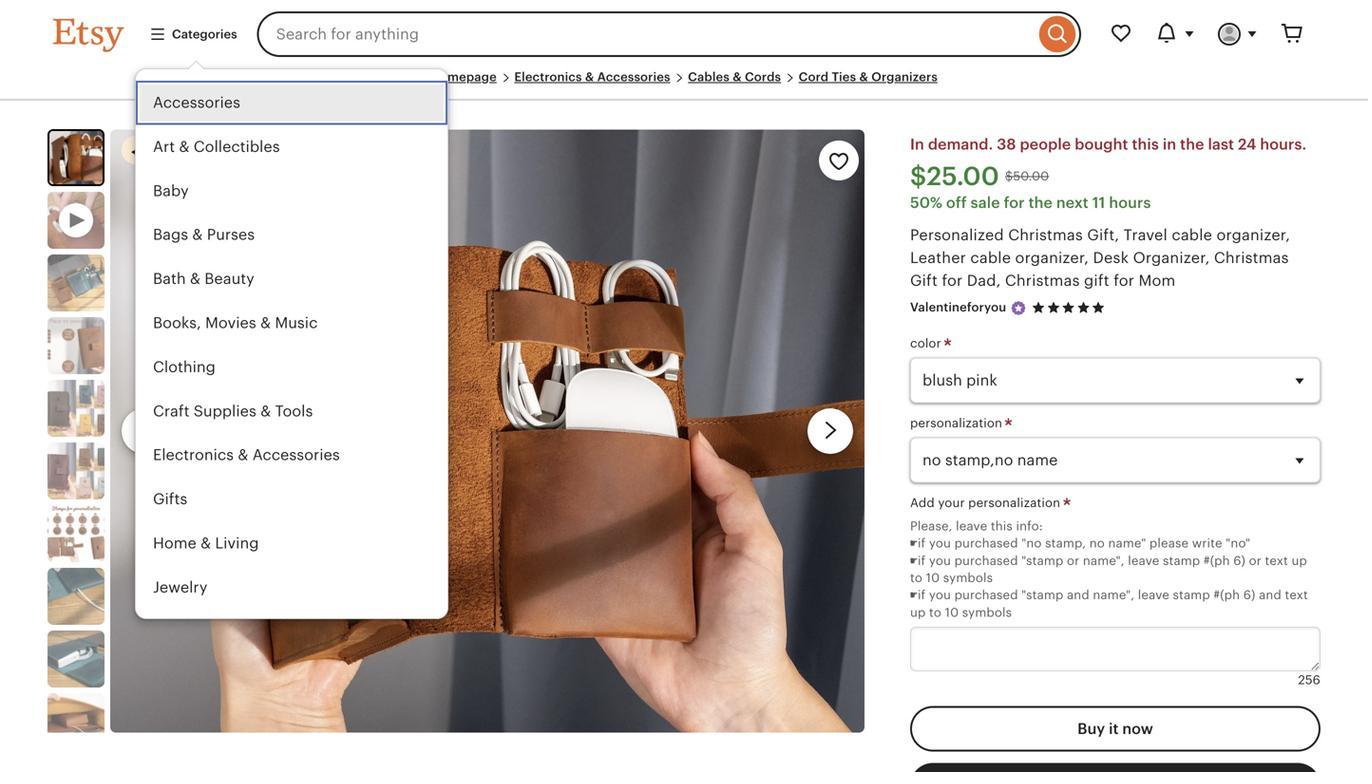 Task type: vqa. For each thing, say whether or not it's contained in the screenshot.
the Andrew Owner of CustomMeowBoutique
no



Task type: describe. For each thing, give the bounding box(es) containing it.
cords
[[745, 70, 781, 84]]

craft supplies & tools
[[153, 403, 313, 420]]

gift
[[1084, 272, 1110, 289]]

home
[[153, 535, 197, 552]]

organizer,
[[1133, 249, 1210, 266]]

& inside paper & party supplies link
[[199, 623, 209, 640]]

paper & party supplies link
[[136, 610, 448, 654]]

mom
[[1139, 272, 1176, 289]]

personalized
[[910, 226, 1004, 244]]

1 vertical spatial name",
[[1093, 588, 1135, 603]]

$50.00
[[1005, 169, 1049, 184]]

gift
[[910, 272, 938, 289]]

art
[[153, 138, 175, 155]]

jewelry link
[[136, 566, 448, 610]]

please,
[[910, 519, 953, 534]]

tools
[[275, 403, 313, 420]]

1 horizontal spatial personalized christmas gift travel cable organizer leather image 1 image
[[110, 130, 865, 733]]

1 horizontal spatial organizer,
[[1217, 226, 1291, 244]]

bags
[[153, 226, 188, 244]]

3 you from the top
[[929, 588, 951, 603]]

0 vertical spatial #(ph
[[1204, 554, 1230, 568]]

personalized christmas gift travel cable organizer leather image 6 image
[[48, 506, 105, 563]]

0 vertical spatial up
[[1292, 554, 1308, 568]]

sale
[[971, 194, 1000, 211]]

no
[[1090, 537, 1105, 551]]

categories
[[172, 27, 237, 41]]

menu inside banner
[[135, 69, 449, 654]]

bath & beauty
[[153, 271, 255, 288]]

& down craft supplies & tools
[[238, 447, 248, 464]]

50% off sale for the next 11 hours
[[910, 194, 1151, 211]]

0 horizontal spatial up
[[910, 606, 926, 620]]

cables & cords
[[688, 70, 781, 84]]

bath & beauty link
[[136, 257, 448, 301]]

256
[[1299, 674, 1321, 688]]

accessories link
[[136, 81, 448, 125]]

1 vertical spatial leave
[[1128, 554, 1160, 568]]

2 you from the top
[[929, 554, 951, 568]]

gifts link
[[136, 478, 448, 522]]

in
[[1163, 136, 1177, 153]]

& inside bags & purses link
[[192, 226, 203, 244]]

1 vertical spatial #(ph
[[1214, 588, 1240, 603]]

electronics inside menu
[[153, 447, 234, 464]]

2 vertical spatial leave
[[1138, 588, 1170, 603]]

living
[[215, 535, 259, 552]]

0 vertical spatial name",
[[1083, 554, 1125, 568]]

books,
[[153, 315, 201, 332]]

etsy's pick button
[[122, 135, 219, 166]]

1 vertical spatial the
[[1029, 194, 1053, 211]]

gift,
[[1088, 226, 1120, 244]]

1 you from the top
[[929, 537, 951, 551]]

0 vertical spatial electronics
[[514, 70, 582, 84]]

0 vertical spatial text
[[1265, 554, 1289, 568]]

1 horizontal spatial electronics & accessories link
[[514, 70, 671, 84]]

craft supplies & tools link
[[136, 390, 448, 434]]

bags & purses link
[[136, 213, 448, 257]]

pick
[[187, 142, 212, 156]]

"no
[[1022, 537, 1042, 551]]

home & living
[[153, 535, 259, 552]]

bought
[[1075, 136, 1129, 153]]

11
[[1093, 194, 1106, 211]]

1 vertical spatial cable
[[971, 249, 1011, 266]]

party
[[213, 623, 251, 640]]

1 vertical spatial stamp
[[1173, 588, 1211, 603]]

ties
[[832, 70, 856, 84]]

books, movies & music link
[[136, 301, 448, 345]]

1 purchased from the top
[[955, 537, 1018, 551]]

38
[[997, 136, 1016, 153]]

50%
[[910, 194, 943, 211]]

info:
[[1016, 519, 1043, 534]]

buy it now
[[1078, 721, 1154, 738]]

personalized christmas gift travel cable organizer leather image 5 image
[[48, 443, 105, 500]]

movies
[[205, 315, 256, 332]]

personalized christmas gift travel cable organizer leather image 9 image
[[48, 694, 105, 751]]

add
[[910, 496, 935, 511]]

1 vertical spatial personalization
[[969, 496, 1061, 511]]

art & collectibles
[[153, 138, 280, 155]]

etsy's pick
[[150, 142, 212, 156]]

0 vertical spatial personalization
[[910, 416, 1006, 431]]

cord
[[799, 70, 829, 84]]

personalized christmas gift travel cable organizer leather image 7 image
[[48, 568, 105, 626]]

in demand. 38 people bought this in the last 24 hours.
[[910, 136, 1307, 153]]

hours.
[[1260, 136, 1307, 153]]

home & living link
[[136, 522, 448, 566]]

3 ☛if from the top
[[910, 588, 926, 603]]

& inside home & living link
[[201, 535, 211, 552]]

electronics & accessories inside menu
[[153, 447, 340, 464]]

personalized christmas gift, travel cable organizer, leather cable organizer, desk organizer, christmas gift for dad, christmas gift for mom
[[910, 226, 1291, 289]]

0 vertical spatial christmas
[[1009, 226, 1083, 244]]

music
[[275, 315, 318, 332]]

jewelry
[[153, 579, 208, 596]]

please
[[1150, 537, 1189, 551]]

gifts
[[153, 491, 187, 508]]

accessories for the bottom electronics & accessories link
[[252, 447, 340, 464]]

etsy's
[[150, 142, 184, 156]]

last
[[1208, 136, 1235, 153]]

& inside the art & collectibles link
[[179, 138, 190, 155]]

people
[[1020, 136, 1071, 153]]

bags & purses
[[153, 226, 255, 244]]

2 vertical spatial christmas
[[1005, 272, 1080, 289]]

1 vertical spatial christmas
[[1214, 249, 1289, 266]]

this inside the please, leave this info: ☛if you purchased "no stamp, no name" please write "no" ☛if you purchased "stamp or name", leave stamp #(ph 6) or text up to 10 symbols ☛if you purchased "stamp and name", leave stamp #(ph 6) and text up to 10 symbols
[[991, 519, 1013, 534]]

24
[[1238, 136, 1257, 153]]

it
[[1109, 721, 1119, 738]]

your
[[938, 496, 965, 511]]

buy
[[1078, 721, 1105, 738]]

craft
[[153, 403, 190, 420]]

beauty
[[205, 271, 255, 288]]

color
[[910, 336, 945, 351]]

1 vertical spatial text
[[1285, 588, 1309, 603]]



Task type: locate. For each thing, give the bounding box(es) containing it.
1 vertical spatial electronics & accessories
[[153, 447, 340, 464]]

baby
[[153, 182, 189, 199]]

cable up dad,
[[971, 249, 1011, 266]]

supplies inside paper & party supplies link
[[255, 623, 317, 640]]

0 vertical spatial ☛if
[[910, 537, 926, 551]]

valentineforyou
[[910, 301, 1007, 315]]

& inside craft supplies & tools link
[[260, 403, 271, 420]]

personalized christmas gift travel cable organizer leather image 3 image
[[48, 318, 105, 375]]

christmas up star_seller image
[[1005, 272, 1080, 289]]

or down stamp,
[[1067, 554, 1080, 568]]

1 ☛if from the top
[[910, 537, 926, 551]]

& left tools
[[260, 403, 271, 420]]

valentineforyou link
[[910, 301, 1007, 315]]

cables
[[688, 70, 730, 84]]

in
[[910, 136, 925, 153]]

name", down name"
[[1093, 588, 1135, 603]]

collectibles
[[194, 138, 280, 155]]

clothing link
[[136, 345, 448, 390]]

&
[[585, 70, 594, 84], [733, 70, 742, 84], [860, 70, 869, 84], [179, 138, 190, 155], [192, 226, 203, 244], [190, 271, 201, 288], [260, 315, 271, 332], [260, 403, 271, 420], [238, 447, 248, 464], [201, 535, 211, 552], [199, 623, 209, 640]]

for right "sale"
[[1004, 194, 1025, 211]]

0 horizontal spatial organizer,
[[1016, 249, 1089, 266]]

demand.
[[928, 136, 993, 153]]

please, leave this info: ☛if you purchased "no stamp, no name" please write "no" ☛if you purchased "stamp or name", leave stamp #(ph 6) or text up to 10 symbols ☛if you purchased "stamp and name", leave stamp #(ph 6) and text up to 10 symbols
[[910, 519, 1309, 620]]

accessories for the rightmost electronics & accessories link
[[597, 70, 671, 84]]

name", down no
[[1083, 554, 1125, 568]]

art & collectibles link
[[136, 125, 448, 169]]

none search field inside banner
[[257, 11, 1082, 57]]

0 vertical spatial accessories
[[597, 70, 671, 84]]

electronics right "homepage"
[[514, 70, 582, 84]]

travel
[[1124, 226, 1168, 244]]

accessories down craft supplies & tools link
[[252, 447, 340, 464]]

supplies down jewelry link
[[255, 623, 317, 640]]

& left music
[[260, 315, 271, 332]]

leather
[[910, 249, 967, 266]]

supplies
[[194, 403, 256, 420], [255, 623, 317, 640]]

1 vertical spatial electronics & accessories link
[[136, 434, 448, 478]]

banner
[[19, 0, 1350, 654]]

6)
[[1234, 554, 1246, 568], [1244, 588, 1256, 603]]

supplies right craft
[[194, 403, 256, 420]]

christmas
[[1009, 226, 1083, 244], [1214, 249, 1289, 266], [1005, 272, 1080, 289]]

for down leather
[[942, 272, 963, 289]]

1 horizontal spatial 10
[[945, 606, 959, 620]]

0 vertical spatial organizer,
[[1217, 226, 1291, 244]]

0 horizontal spatial this
[[991, 519, 1013, 534]]

menu bar containing homepage
[[53, 68, 1315, 101]]

Search for anything text field
[[257, 11, 1035, 57]]

1 vertical spatial you
[[929, 554, 951, 568]]

#(ph down "no" on the bottom of the page
[[1214, 588, 1240, 603]]

menu bar
[[53, 68, 1315, 101]]

banner containing accessories
[[19, 0, 1350, 654]]

1 vertical spatial this
[[991, 519, 1013, 534]]

2 vertical spatial ☛if
[[910, 588, 926, 603]]

purses
[[207, 226, 255, 244]]

0 horizontal spatial for
[[942, 272, 963, 289]]

categories button
[[135, 17, 251, 51]]

christmas right organizer,
[[1214, 249, 1289, 266]]

1 "stamp from the top
[[1022, 554, 1064, 568]]

stamp down please
[[1163, 554, 1201, 568]]

cables & cords link
[[688, 70, 781, 84]]

1 or from the left
[[1067, 554, 1080, 568]]

off
[[946, 194, 967, 211]]

menu containing accessories
[[135, 69, 449, 654]]

menu
[[135, 69, 449, 654]]

bath
[[153, 271, 186, 288]]

1 horizontal spatial or
[[1249, 554, 1262, 568]]

or down "no" on the bottom of the page
[[1249, 554, 1262, 568]]

& left party
[[199, 623, 209, 640]]

1 horizontal spatial this
[[1132, 136, 1159, 153]]

& inside "bath & beauty" link
[[190, 271, 201, 288]]

Add your personalization text field
[[910, 627, 1321, 672]]

1 vertical spatial purchased
[[955, 554, 1018, 568]]

0 vertical spatial electronics & accessories
[[514, 70, 671, 84]]

electronics & accessories link
[[514, 70, 671, 84], [136, 434, 448, 478]]

& right 'ties'
[[860, 70, 869, 84]]

0 vertical spatial 6)
[[1234, 554, 1246, 568]]

0 vertical spatial 10
[[926, 571, 940, 585]]

None search field
[[257, 11, 1082, 57]]

2 vertical spatial accessories
[[252, 447, 340, 464]]

3 purchased from the top
[[955, 588, 1018, 603]]

this down add your personalization
[[991, 519, 1013, 534]]

0 vertical spatial to
[[910, 571, 923, 585]]

0 vertical spatial leave
[[956, 519, 988, 534]]

2 purchased from the top
[[955, 554, 1018, 568]]

personalization up info:
[[969, 496, 1061, 511]]

2 horizontal spatial accessories
[[597, 70, 671, 84]]

& down search for anything text box
[[585, 70, 594, 84]]

0 horizontal spatial 10
[[926, 571, 940, 585]]

0 horizontal spatial accessories
[[153, 94, 240, 111]]

now
[[1123, 721, 1154, 738]]

next
[[1057, 194, 1089, 211]]

1 vertical spatial supplies
[[255, 623, 317, 640]]

desk
[[1093, 249, 1129, 266]]

1 horizontal spatial electronics & accessories
[[514, 70, 671, 84]]

1 horizontal spatial electronics
[[514, 70, 582, 84]]

electronics down craft
[[153, 447, 234, 464]]

1 horizontal spatial for
[[1004, 194, 1025, 211]]

homepage link
[[431, 70, 497, 84]]

#(ph down write
[[1204, 554, 1230, 568]]

0 horizontal spatial and
[[1067, 588, 1090, 603]]

christmas down 50% off sale for the next 11 hours
[[1009, 226, 1083, 244]]

1 vertical spatial "stamp
[[1022, 588, 1064, 603]]

electronics & accessories link down search for anything text box
[[514, 70, 671, 84]]

the right in
[[1180, 136, 1205, 153]]

1 vertical spatial electronics
[[153, 447, 234, 464]]

0 horizontal spatial electronics & accessories link
[[136, 434, 448, 478]]

2 horizontal spatial for
[[1114, 272, 1135, 289]]

0 horizontal spatial personalized christmas gift travel cable organizer leather image 1 image
[[49, 131, 103, 185]]

organizer, up gift
[[1016, 249, 1089, 266]]

paper
[[153, 623, 195, 640]]

2 and from the left
[[1259, 588, 1282, 603]]

stamp down write
[[1173, 588, 1211, 603]]

2 vertical spatial you
[[929, 588, 951, 603]]

& left cords on the top right of the page
[[733, 70, 742, 84]]

0 vertical spatial purchased
[[955, 537, 1018, 551]]

accessories down search for anything text box
[[597, 70, 671, 84]]

organizers
[[872, 70, 938, 84]]

0 vertical spatial cable
[[1172, 226, 1213, 244]]

and
[[1067, 588, 1090, 603], [1259, 588, 1282, 603]]

#(ph
[[1204, 554, 1230, 568], [1214, 588, 1240, 603]]

1 horizontal spatial cable
[[1172, 226, 1213, 244]]

hours
[[1109, 194, 1151, 211]]

1 horizontal spatial and
[[1259, 588, 1282, 603]]

accessories
[[597, 70, 671, 84], [153, 94, 240, 111], [252, 447, 340, 464]]

10
[[926, 571, 940, 585], [945, 606, 959, 620]]

& right home
[[201, 535, 211, 552]]

personalized christmas gift travel cable organizer leather image 1 image
[[110, 130, 865, 733], [49, 131, 103, 185]]

& inside books, movies & music link
[[260, 315, 271, 332]]

$25.00
[[910, 162, 1000, 191]]

accessories up pick
[[153, 94, 240, 111]]

0 vertical spatial "stamp
[[1022, 554, 1064, 568]]

stamp,
[[1046, 537, 1086, 551]]

the down $50.00 on the right top of page
[[1029, 194, 1053, 211]]

clothing
[[153, 359, 216, 376]]

0 horizontal spatial electronics
[[153, 447, 234, 464]]

2 ☛if from the top
[[910, 554, 926, 568]]

personalization up your
[[910, 416, 1006, 431]]

0 horizontal spatial to
[[910, 571, 923, 585]]

& right bags
[[192, 226, 203, 244]]

homepage
[[431, 70, 497, 84]]

electronics & accessories link down tools
[[136, 434, 448, 478]]

"stamp
[[1022, 554, 1064, 568], [1022, 588, 1064, 603]]

0 vertical spatial symbols
[[943, 571, 993, 585]]

0 vertical spatial electronics & accessories link
[[514, 70, 671, 84]]

cable up organizer,
[[1172, 226, 1213, 244]]

0 vertical spatial you
[[929, 537, 951, 551]]

"no"
[[1226, 537, 1251, 551]]

cord ties & organizers
[[799, 70, 938, 84]]

1 horizontal spatial to
[[929, 606, 942, 620]]

cord ties & organizers link
[[799, 70, 938, 84]]

leave down please
[[1138, 588, 1170, 603]]

name"
[[1109, 537, 1146, 551]]

1 vertical spatial 10
[[945, 606, 959, 620]]

0 horizontal spatial the
[[1029, 194, 1053, 211]]

0 horizontal spatial cable
[[971, 249, 1011, 266]]

0 vertical spatial the
[[1180, 136, 1205, 153]]

0 horizontal spatial electronics & accessories
[[153, 447, 340, 464]]

add your personalization
[[910, 496, 1064, 511]]

1 vertical spatial symbols
[[962, 606, 1012, 620]]

1 horizontal spatial accessories
[[252, 447, 340, 464]]

leave
[[956, 519, 988, 534], [1128, 554, 1160, 568], [1138, 588, 1170, 603]]

or
[[1067, 554, 1080, 568], [1249, 554, 1262, 568]]

for
[[1004, 194, 1025, 211], [942, 272, 963, 289], [1114, 272, 1135, 289]]

supplies inside craft supplies & tools link
[[194, 403, 256, 420]]

0 vertical spatial supplies
[[194, 403, 256, 420]]

leave down add your personalization
[[956, 519, 988, 534]]

purchased
[[955, 537, 1018, 551], [955, 554, 1018, 568], [955, 588, 1018, 603]]

personalized christmas gift travel cable organizer leather image 2 image
[[48, 255, 105, 312]]

1 horizontal spatial up
[[1292, 554, 1308, 568]]

organizer, down 24
[[1217, 226, 1291, 244]]

organizer,
[[1217, 226, 1291, 244], [1016, 249, 1089, 266]]

2 vertical spatial purchased
[[955, 588, 1018, 603]]

1 horizontal spatial the
[[1180, 136, 1205, 153]]

electronics & accessories down craft supplies & tools
[[153, 447, 340, 464]]

1 vertical spatial to
[[929, 606, 942, 620]]

baby link
[[136, 169, 448, 213]]

0 vertical spatial stamp
[[1163, 554, 1201, 568]]

1 vertical spatial ☛if
[[910, 554, 926, 568]]

for down 'desk'
[[1114, 272, 1135, 289]]

paper & party supplies
[[153, 623, 317, 640]]

1 vertical spatial up
[[910, 606, 926, 620]]

to
[[910, 571, 923, 585], [929, 606, 942, 620]]

1 and from the left
[[1067, 588, 1090, 603]]

write
[[1192, 537, 1223, 551]]

& right bath
[[190, 271, 201, 288]]

1 vertical spatial 6)
[[1244, 588, 1256, 603]]

personalized christmas gift travel cable organizer leather image 4 image
[[48, 380, 105, 437]]

0 horizontal spatial or
[[1067, 554, 1080, 568]]

personalized christmas gift travel cable organizer leather image 8 image
[[48, 631, 105, 688]]

buy it now button
[[910, 707, 1321, 752]]

2 "stamp from the top
[[1022, 588, 1064, 603]]

2 or from the left
[[1249, 554, 1262, 568]]

0 vertical spatial this
[[1132, 136, 1159, 153]]

1 vertical spatial accessories
[[153, 94, 240, 111]]

electronics & accessories down search for anything text box
[[514, 70, 671, 84]]

leave down name"
[[1128, 554, 1160, 568]]

star_seller image
[[1010, 300, 1027, 317]]

$25.00 $50.00
[[910, 162, 1049, 191]]

& right art
[[179, 138, 190, 155]]

1 vertical spatial organizer,
[[1016, 249, 1089, 266]]

this left in
[[1132, 136, 1159, 153]]



